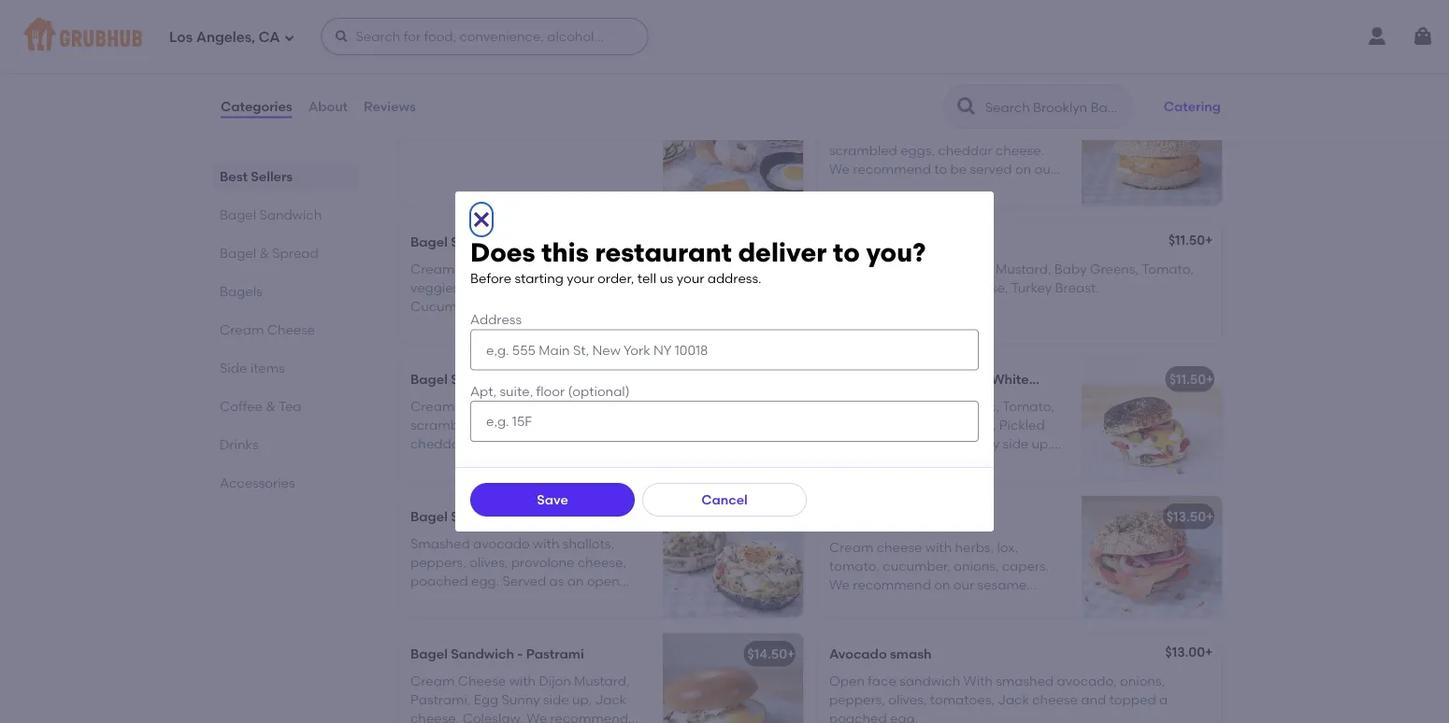 Task type: locate. For each thing, give the bounding box(es) containing it.
cream inside cream cheese veggie with pickled veggies, tomato, pickled onions, cucumber.
[[411, 261, 455, 277]]

0 vertical spatial tomato,
[[1142, 261, 1194, 277]]

0 vertical spatial olives,
[[470, 555, 508, 571]]

0 vertical spatial bagel
[[900, 180, 936, 196]]

we inside the smashed avocado with shallots, peppers, olives, provolone cheese, poached egg. served as an open face sandwich. we recommend to use our plain bagel.
[[509, 593, 530, 609]]

poached inside open face sandwich  with smashed avocado, onions, peppers, olives, tomatoes, jack cheese and topped a poached egg.
[[830, 711, 887, 724]]

avocado,
[[1057, 673, 1117, 689]]

in
[[935, 455, 946, 471]]

brie
[[963, 235, 988, 250], [930, 280, 954, 296]]

avocado down the save
[[526, 509, 584, 525]]

categories
[[221, 99, 292, 114]]

cheese right the search icon
[[987, 97, 1035, 113]]

peppers,
[[411, 555, 467, 571], [830, 692, 886, 708]]

ca
[[259, 29, 280, 46]]

$13.00 + up a
[[1166, 645, 1213, 661]]

0 vertical spatial turkey
[[905, 235, 946, 250]]

dijon down the pastrami
[[539, 673, 571, 689]]

with inside cream cheese with dijon mustard, pastrami, egg sunny side up, jack cheese, coleslaw. we recomme
[[509, 673, 536, 689]]

1 horizontal spatial egg.
[[890, 711, 919, 724]]

cheese inside cream cheese with garlic, scrambled eggs, cheddar cheese. we recommend to be served on our everything bagel
[[877, 123, 923, 139]]

1 horizontal spatial tomato,
[[1003, 398, 1055, 414]]

with inside the smashed avocado with shallots, peppers, olives, provolone cheese, poached egg. served as an open face sandwich. we recommend to use our plain bagel.
[[533, 536, 560, 552]]

cream inside tab
[[220, 322, 264, 338]]

$13.00
[[748, 509, 788, 525], [1166, 645, 1206, 661]]

1 jack from the left
[[595, 692, 627, 708]]

bagel sandwich - smoke white fish salad image
[[1082, 359, 1222, 481]]

cheese inside cream cheese with dijon mustard, pastrami, egg sunny side up, jack cheese, coleslaw. we recomme
[[458, 673, 506, 689]]

cheese inside open face sandwich  with smashed avocado, onions, peppers, olives, tomatoes, jack cheese and topped a poached egg.
[[1033, 692, 1078, 708]]

2 vertical spatial tomato,
[[1003, 398, 1055, 414]]

sandwich inside button
[[451, 101, 514, 117]]

egg inside cream cheese with dijon mustard, pastrami, egg sunny side up, jack cheese, coleslaw. we recomme
[[474, 692, 499, 708]]

bagel & spread tab
[[220, 243, 351, 263]]

with down bagel sandwich -  egg & cheese
[[926, 123, 952, 139]]

bagel down avocado,
[[830, 474, 866, 490]]

we right coleslaw. on the bottom of the page
[[527, 711, 547, 724]]

cheese, down the pastrami,
[[411, 711, 460, 724]]

$13.50 +
[[1167, 509, 1214, 525]]

cream cheese with garlic, scrambled eggs, cheddar cheese. we recommend to be served on our everything bagel
[[830, 123, 1056, 196]]

0 horizontal spatial to
[[614, 593, 627, 609]]

2 horizontal spatial tomato,
[[1142, 261, 1194, 277]]

svg image
[[1412, 25, 1435, 48], [334, 29, 349, 44], [470, 209, 493, 231]]

1 vertical spatial cheese,
[[411, 711, 460, 724]]

bagel sandwich - veggie image
[[663, 222, 803, 343]]

&
[[973, 97, 983, 113], [949, 235, 959, 250], [259, 245, 269, 261], [660, 372, 670, 388], [266, 398, 276, 414]]

recommend
[[853, 161, 931, 177], [853, 455, 931, 471], [853, 578, 931, 594], [533, 593, 611, 609]]

cream inside cream cheese with garlic, tomato, avocado, white fish salad, pickled onions, capers, egg sunny side up. we recommend in our everything bagel
[[830, 398, 874, 414]]

sandwich down plain
[[451, 647, 514, 663]]

- left "bacon"
[[518, 372, 523, 388]]

bagel sandwich down sellers
[[220, 207, 322, 223]]

1 vertical spatial bagel
[[830, 474, 866, 490]]

smashed
[[411, 536, 470, 552]]

cheese,
[[578, 555, 627, 571], [411, 711, 460, 724]]

bagel sandwich - bacon egg avocado & cheese image
[[663, 359, 803, 481]]

sunny inside cream cheese with dijon mustard, pastrami, egg sunny side up, jack cheese, coleslaw. we recomme
[[502, 692, 540, 708]]

1 vertical spatial bagel sandwich
[[220, 207, 322, 223]]

herbs,
[[955, 540, 994, 556]]

dijon inside cream cheese with dijon mustard, pastrami, egg sunny side up, jack cheese, coleslaw. we recomme
[[539, 673, 571, 689]]

egg. inside open face sandwich  with smashed avocado, onions, peppers, olives, tomatoes, jack cheese and topped a poached egg.
[[890, 711, 919, 724]]

cheese up 'cucumber,'
[[877, 540, 923, 556]]

mustard, inside cream cheese with dijon mustard, pastrami, egg sunny side up, jack cheese, coleslaw. we recomme
[[574, 673, 630, 689]]

(optional)
[[568, 383, 630, 399]]

egg.
[[471, 574, 500, 590], [890, 711, 919, 724]]

turkey
[[905, 235, 946, 250], [1012, 280, 1052, 296]]

our inside cream cheese with herbs, lox, tomato, cucumber, onions, capers. we recommend on our sesame bagel.
[[954, 578, 975, 594]]

address
[[470, 312, 522, 328]]

0 vertical spatial face
[[411, 593, 439, 609]]

cheese inside tab
[[267, 322, 315, 338]]

save
[[537, 492, 568, 508]]

$13.00 up a
[[1166, 645, 1206, 661]]

bagel for build
[[411, 101, 448, 117]]

1 horizontal spatial turkey
[[1012, 280, 1052, 296]]

sunny up coleslaw. on the bottom of the page
[[502, 692, 540, 708]]

your left own
[[562, 101, 590, 117]]

poached down open
[[830, 711, 887, 724]]

1 vertical spatial sunny
[[502, 692, 540, 708]]

bagel down eggs,
[[900, 180, 936, 196]]

1 vertical spatial $10.50 +
[[748, 235, 795, 250]]

0 horizontal spatial bagel.
[[494, 612, 534, 628]]

bagel & spread
[[220, 245, 319, 261]]

0 vertical spatial brie
[[963, 235, 988, 250]]

sandwich for bacon
[[451, 372, 514, 388]]

accessories tab
[[220, 473, 351, 493]]

olives, down sandwich
[[889, 692, 927, 708]]

2 jack from the left
[[998, 692, 1030, 708]]

$10.50 for cream cheese with garlic, scrambled eggs, cheddar cheese. we recommend to be served on our everything bagel
[[1167, 97, 1207, 113]]

- for bagel sandwich - pastrami
[[518, 647, 523, 663]]

0 vertical spatial egg.
[[471, 574, 500, 590]]

cream up the pastrami,
[[411, 673, 455, 689]]

cheese for sandwich - turkey & brie
[[877, 261, 925, 277]]

0 horizontal spatial brie
[[930, 280, 954, 296]]

1 horizontal spatial dijon
[[961, 261, 993, 277]]

- for bagel sandwich - build your own
[[518, 101, 523, 117]]

cream cheese with garlic, tomato, avocado, white fish salad, pickled onions, capers, egg sunny side up. we recommend in our everything bagel
[[830, 398, 1055, 490]]

jack inside open face sandwich  with smashed avocado, onions, peppers, olives, tomatoes, jack cheese and topped a poached egg.
[[998, 692, 1030, 708]]

pickled down veggie
[[521, 280, 567, 296]]

recommend inside cream cheese with garlic, scrambled eggs, cheddar cheese. we recommend to be served on our everything bagel
[[853, 161, 931, 177]]

cheese for bagel sandwich - veggie
[[458, 261, 504, 277]]

use
[[411, 612, 433, 628]]

1 vertical spatial with
[[964, 673, 993, 689]]

0 horizontal spatial sunny
[[502, 692, 540, 708]]

sandwich up 'cucumber,'
[[870, 513, 933, 529]]

brie up cheese,
[[963, 235, 988, 250]]

1 horizontal spatial poached
[[830, 711, 887, 724]]

main navigation navigation
[[0, 0, 1450, 73]]

egg down fish in the right bottom of the page
[[934, 436, 958, 452]]

1 horizontal spatial bagel
[[900, 180, 936, 196]]

garlic,
[[958, 398, 1000, 414]]

and
[[1081, 692, 1107, 708]]

1 vertical spatial side
[[543, 692, 569, 708]]

Search Brooklyn Bagel Bakery search field
[[984, 98, 1127, 116]]

smash
[[587, 509, 629, 525], [890, 647, 932, 663]]

0 vertical spatial $10.50
[[1167, 97, 1207, 113]]

catering
[[1164, 99, 1221, 114]]

0 horizontal spatial mustard,
[[574, 673, 630, 689]]

white left fish at bottom right
[[992, 372, 1029, 388]]

an
[[568, 574, 584, 590]]

tomato, right greens,
[[1142, 261, 1194, 277]]

bagel for veggie
[[411, 235, 448, 250]]

dijon inside cream cheese with dijon mustard, baby greens, tomato, pickled onions, brie cheese, turkey breast.
[[961, 261, 993, 277]]

cream inside cream cheese with herbs, lox, tomato, cucumber, onions, capers. we recommend on our sesame bagel.
[[830, 540, 874, 556]]

before
[[470, 271, 512, 287]]

0 horizontal spatial poached
[[411, 574, 468, 590]]

2 horizontal spatial onions,
[[879, 280, 926, 296]]

cream up avocado,
[[830, 398, 874, 414]]

1 vertical spatial white
[[893, 417, 930, 433]]

0 vertical spatial on
[[1016, 161, 1032, 177]]

sesame
[[978, 578, 1027, 594]]

0 horizontal spatial peppers,
[[411, 555, 467, 571]]

$11.50 + for bagel sandwich - smoke white fish salad
[[1170, 372, 1214, 388]]

+ for cream cheese veggie with pickled veggies, tomato, pickled onions, cucumber.
[[788, 235, 795, 250]]

spread
[[272, 245, 319, 261]]

bagel sandwich - avocado smash image
[[663, 497, 803, 618]]

apt,
[[470, 383, 497, 399]]

we up everything
[[830, 161, 850, 177]]

- for bagel sandwich - lox
[[937, 513, 942, 529]]

egg. up sandwich.
[[471, 574, 500, 590]]

0 vertical spatial white
[[992, 372, 1029, 388]]

open face sandwich  with smashed avocado, onions, peppers, olives, tomatoes, jack cheese and topped a poached egg.
[[830, 673, 1168, 724]]

bagel for pastrami
[[411, 647, 448, 663]]

$10.50 for cream cheese veggie with pickled veggies, tomato, pickled onions, cucumber.
[[748, 235, 788, 250]]

your
[[562, 101, 590, 117], [567, 271, 595, 287], [677, 271, 705, 287]]

1 horizontal spatial svg image
[[470, 209, 493, 231]]

sandwich for smoke
[[870, 372, 933, 388]]

turkey inside cream cheese with dijon mustard, baby greens, tomato, pickled onions, brie cheese, turkey breast.
[[1012, 280, 1052, 296]]

jack inside cream cheese with dijon mustard, pastrami, egg sunny side up, jack cheese, coleslaw. we recomme
[[595, 692, 627, 708]]

capers,
[[881, 436, 931, 452]]

1 vertical spatial onions,
[[1120, 673, 1165, 689]]

cream inside cream cheese with dijon mustard, pastrami, egg sunny side up, jack cheese, coleslaw. we recomme
[[411, 673, 455, 689]]

brie left cheese,
[[930, 280, 954, 296]]

cheese
[[987, 97, 1035, 113], [877, 261, 925, 277], [267, 322, 315, 338], [877, 398, 925, 414], [458, 673, 506, 689]]

0 vertical spatial dijon
[[961, 261, 993, 277]]

mustard, up the up,
[[574, 673, 630, 689]]

- for bagel sandwich - smoke white fish salad
[[937, 372, 942, 388]]

to left be
[[935, 161, 948, 177]]

suite,
[[500, 383, 533, 399]]

your inside bagel sandwich - build your own button
[[562, 101, 590, 117]]

cheese down bagel sandwich - veggie
[[458, 261, 504, 277]]

egg. down sandwich
[[890, 711, 919, 724]]

sandwich up spread
[[259, 207, 322, 223]]

0 horizontal spatial tomato,
[[466, 280, 518, 296]]

$13.00 + down cancel
[[748, 509, 795, 525]]

our right use
[[436, 612, 457, 628]]

we
[[830, 161, 850, 177], [830, 455, 850, 471], [830, 578, 850, 594], [509, 593, 530, 609], [527, 711, 547, 724]]

to left you?
[[833, 237, 860, 269]]

up,
[[572, 692, 592, 708]]

1 vertical spatial tomato,
[[466, 280, 518, 296]]

we down served
[[509, 593, 530, 609]]

- left smoke
[[937, 372, 942, 388]]

on down 'cucumber,'
[[935, 578, 951, 594]]

0 horizontal spatial dijon
[[539, 673, 571, 689]]

$11.50 for bagel sandwich - bacon egg avocado & cheese
[[751, 372, 788, 388]]

+ for cream cheese with garlic, tomato, avocado, white fish salad, pickled onions, capers, egg sunny side up. we recommend in our everything bagel
[[1207, 372, 1214, 388]]

cheese for bagel sandwich - smoke white fish salad
[[877, 398, 925, 414]]

face
[[411, 593, 439, 609], [868, 673, 897, 689]]

with inside cream cheese with garlic, scrambled eggs, cheddar cheese. we recommend to be served on our everything bagel
[[926, 123, 952, 139]]

pickled up up.
[[1000, 417, 1045, 433]]

cheese inside cream cheese with garlic, tomato, avocado, white fish salad, pickled onions, capers, egg sunny side up. we recommend in our everything bagel
[[877, 398, 925, 414]]

face inside open face sandwich  with smashed avocado, onions, peppers, olives, tomatoes, jack cheese and topped a poached egg.
[[868, 673, 897, 689]]

to inside does this restaurant deliver to you? before starting your order, tell us your address.
[[833, 237, 860, 269]]

drinks tab
[[220, 435, 351, 455]]

olives, inside the smashed avocado with shallots, peppers, olives, provolone cheese, poached egg. served as an open face sandwich. we recommend to use our plain bagel.
[[470, 555, 508, 571]]

1 horizontal spatial peppers,
[[830, 692, 886, 708]]

bagels tab
[[220, 282, 351, 301]]

2 vertical spatial avocado
[[830, 647, 887, 663]]

0 horizontal spatial bagel sandwich
[[220, 207, 322, 223]]

salad
[[1061, 372, 1097, 388]]

1 vertical spatial egg.
[[890, 711, 919, 724]]

cream down sandwich - turkey & brie
[[830, 261, 874, 277]]

1 vertical spatial face
[[868, 673, 897, 689]]

avocado right floor
[[599, 372, 657, 388]]

0 horizontal spatial svg image
[[334, 29, 349, 44]]

0 horizontal spatial onions,
[[570, 280, 618, 296]]

olives, down avocado at the bottom of the page
[[470, 555, 508, 571]]

greens,
[[1090, 261, 1139, 277]]

egg. inside the smashed avocado with shallots, peppers, olives, provolone cheese, poached egg. served as an open face sandwich. we recommend to use our plain bagel.
[[471, 574, 500, 590]]

our right in
[[949, 455, 970, 471]]

1 vertical spatial peppers,
[[830, 692, 886, 708]]

$13.00 down cancel
[[748, 509, 788, 525]]

$11.50 +
[[1169, 233, 1213, 249], [751, 372, 795, 388], [1170, 372, 1214, 388]]

2 horizontal spatial to
[[935, 161, 948, 177]]

0 horizontal spatial face
[[411, 593, 439, 609]]

with down bagel sandwich - pastrami
[[509, 673, 536, 689]]

recommend inside cream cheese with herbs, lox, tomato, cucumber, onions, capers. we recommend on our sesame bagel.
[[853, 578, 931, 594]]

0 vertical spatial peppers,
[[411, 555, 467, 571]]

with up fish in the right bottom of the page
[[928, 398, 955, 414]]

bagel sandwich - lox image
[[1082, 497, 1222, 618]]

1 horizontal spatial avocado
[[599, 372, 657, 388]]

0 vertical spatial mustard,
[[996, 261, 1052, 277]]

with up tomatoes,
[[964, 673, 993, 689]]

served
[[503, 574, 546, 590]]

cheese, up open
[[578, 555, 627, 571]]

1 horizontal spatial $13.00 +
[[1166, 645, 1213, 661]]

side up everything
[[1003, 436, 1029, 452]]

$11.50 for bagel sandwich - smoke white fish salad
[[1170, 372, 1207, 388]]

cheese inside cream cheese with herbs, lox, tomato, cucumber, onions, capers. we recommend on our sesame bagel.
[[877, 540, 923, 556]]

+ for cream cheese with garlic, scrambled eggs, cheddar cheese. we recommend to be served on our everything bagel
[[1207, 97, 1214, 113]]

cream inside cream cheese with garlic, scrambled eggs, cheddar cheese. we recommend to be served on our everything bagel
[[830, 123, 874, 139]]

jack right the up,
[[595, 692, 627, 708]]

with for cream cheese with herbs, lox, tomato, cucumber, onions, capers. we recommend on our sesame bagel.
[[926, 540, 952, 556]]

& up cheese,
[[949, 235, 959, 250]]

onions, inside cream cheese with dijon mustard, baby greens, tomato, pickled onions, brie cheese, turkey breast.
[[879, 280, 926, 296]]

white up the "capers,"
[[893, 417, 930, 433]]

0 horizontal spatial smash
[[587, 509, 629, 525]]

jack down smashed
[[998, 692, 1030, 708]]

cream up "scrambled"
[[830, 123, 874, 139]]

onions, down herbs,
[[954, 559, 999, 575]]

recommend down eggs,
[[853, 161, 931, 177]]

0 vertical spatial with
[[928, 261, 958, 277]]

& up garlic,
[[973, 97, 983, 113]]

0 horizontal spatial avocado
[[526, 509, 584, 525]]

onions, down this
[[570, 280, 618, 296]]

us
[[660, 271, 674, 287]]

on inside cream cheese with herbs, lox, tomato, cucumber, onions, capers. we recommend on our sesame bagel.
[[935, 578, 951, 594]]

veggie
[[526, 235, 571, 250]]

& inside tab
[[266, 398, 276, 414]]

cheese down sandwich - turkey & brie
[[877, 261, 925, 277]]

0 horizontal spatial $10.50
[[748, 235, 788, 250]]

0 vertical spatial side
[[1003, 436, 1029, 452]]

with inside cream cheese with garlic, tomato, avocado, white fish salad, pickled onions, capers, egg sunny side up. we recommend in our everything bagel
[[928, 398, 955, 414]]

pickled inside cream cheese with garlic, tomato, avocado, white fish salad, pickled onions, capers, egg sunny side up. we recommend in our everything bagel
[[1000, 417, 1045, 433]]

0 horizontal spatial turkey
[[905, 235, 946, 250]]

white inside cream cheese with garlic, tomato, avocado, white fish salad, pickled onions, capers, egg sunny side up. we recommend in our everything bagel
[[893, 417, 930, 433]]

pickled down you?
[[830, 280, 875, 296]]

cream up tomato,
[[830, 540, 874, 556]]

bagel sandwich - build your own button
[[399, 84, 803, 206]]

1 horizontal spatial face
[[868, 673, 897, 689]]

bagel sandwich up bagel sandwich - build your own
[[396, 40, 555, 64]]

+ for cream cheese with dijon mustard, pastrami, egg sunny side up, jack cheese, coleslaw. we recomme
[[788, 647, 795, 663]]

with inside cream cheese with herbs, lox, tomato, cucumber, onions, capers. we recommend on our sesame bagel.
[[926, 540, 952, 556]]

cheese,
[[957, 280, 1009, 296]]

0 vertical spatial onions,
[[954, 559, 999, 575]]

sunny
[[962, 436, 1000, 452], [502, 692, 540, 708]]

you?
[[866, 237, 926, 269]]

smash up sandwich
[[890, 647, 932, 663]]

0 vertical spatial cheese,
[[578, 555, 627, 571]]

bagel sandwich - avocado smash
[[411, 509, 629, 525]]

cream cheese tab
[[220, 320, 351, 340]]

veggies,
[[411, 280, 463, 296]]

1 horizontal spatial onions,
[[830, 436, 878, 452]]

cheese, inside the smashed avocado with shallots, peppers, olives, provolone cheese, poached egg. served as an open face sandwich. we recommend to use our plain bagel.
[[578, 555, 627, 571]]

1 vertical spatial $10.50
[[748, 235, 788, 250]]

1 vertical spatial dijon
[[539, 673, 571, 689]]

to
[[935, 161, 948, 177], [833, 237, 860, 269], [614, 593, 627, 609]]

1 horizontal spatial bagel.
[[830, 597, 870, 613]]

0 horizontal spatial cheese,
[[411, 711, 460, 724]]

pastrami,
[[411, 692, 471, 708]]

recommend inside the smashed avocado with shallots, peppers, olives, provolone cheese, poached egg. served as an open face sandwich. we recommend to use our plain bagel.
[[533, 593, 611, 609]]

face down avocado smash
[[868, 673, 897, 689]]

0 horizontal spatial on
[[935, 578, 951, 594]]

we inside cream cheese with dijon mustard, pastrami, egg sunny side up, jack cheese, coleslaw. we recomme
[[527, 711, 547, 724]]

0 horizontal spatial side
[[543, 692, 569, 708]]

tomato, down fish at bottom right
[[1003, 398, 1055, 414]]

mustard, inside cream cheese with dijon mustard, baby greens, tomato, pickled onions, brie cheese, turkey breast.
[[996, 261, 1052, 277]]

cream for cream cheese veggie with pickled veggies, tomato, pickled onions, cucumber.
[[411, 261, 455, 277]]

jack
[[595, 692, 627, 708], [998, 692, 1030, 708]]

egg inside cream cheese with garlic, tomato, avocado, white fish salad, pickled onions, capers, egg sunny side up. we recommend in our everything bagel
[[934, 436, 958, 452]]

cheese up the "capers,"
[[877, 398, 925, 414]]

sandwich up eggs,
[[870, 97, 933, 113]]

0 vertical spatial poached
[[411, 574, 468, 590]]

bagel inside bagel sandwich - build your own button
[[411, 101, 448, 117]]

tomato, inside cream cheese with dijon mustard, baby greens, tomato, pickled onions, brie cheese, turkey breast.
[[1142, 261, 1194, 277]]

topped
[[1110, 692, 1157, 708]]

tomatoes,
[[930, 692, 995, 708]]

our inside cream cheese with garlic, tomato, avocado, white fish salad, pickled onions, capers, egg sunny side up. we recommend in our everything bagel
[[949, 455, 970, 471]]

1 horizontal spatial side
[[1003, 436, 1029, 452]]

- for bagel sandwich - avocado smash
[[518, 509, 523, 525]]

- up avocado at the bottom of the page
[[518, 509, 523, 525]]

0 vertical spatial sunny
[[962, 436, 1000, 452]]

- left the search icon
[[937, 97, 942, 113]]

to inside cream cheese with garlic, scrambled eggs, cheddar cheese. we recommend to be served on our everything bagel
[[935, 161, 948, 177]]

cheese down bagel sandwich - pastrami
[[458, 673, 506, 689]]

1 horizontal spatial cheese,
[[578, 555, 627, 571]]

sandwich down address
[[451, 372, 514, 388]]

1 horizontal spatial mustard,
[[996, 261, 1052, 277]]

0 vertical spatial $13.00
[[748, 509, 788, 525]]

bagel for bacon
[[411, 372, 448, 388]]

olives,
[[470, 555, 508, 571], [889, 692, 927, 708]]

catering button
[[1156, 86, 1230, 127]]

with inside cream cheese veggie with pickled veggies, tomato, pickled onions, cucumber.
[[552, 261, 579, 277]]

on inside cream cheese with garlic, scrambled eggs, cheddar cheese. we recommend to be served on our everything bagel
[[1016, 161, 1032, 177]]

with down sandwich - turkey & brie
[[928, 261, 958, 277]]

0 horizontal spatial white
[[893, 417, 930, 433]]

1 horizontal spatial on
[[1016, 161, 1032, 177]]

onions, down avocado,
[[830, 436, 878, 452]]

sandwich up avocado at the bottom of the page
[[451, 509, 514, 525]]

0 horizontal spatial olives,
[[470, 555, 508, 571]]

cheese inside cream cheese veggie with pickled veggies, tomato, pickled onions, cucumber.
[[458, 261, 504, 277]]

about
[[308, 99, 348, 114]]

bagel for smoke
[[830, 372, 867, 388]]

we inside cream cheese with herbs, lox, tomato, cucumber, onions, capers. we recommend on our sesame bagel.
[[830, 578, 850, 594]]

poached down smashed
[[411, 574, 468, 590]]

side
[[1003, 436, 1029, 452], [543, 692, 569, 708]]

- left "build"
[[518, 101, 523, 117]]

cheese up eggs,
[[877, 123, 923, 139]]

egg up coleslaw. on the bottom of the page
[[474, 692, 499, 708]]

1 vertical spatial poached
[[830, 711, 887, 724]]

& left tea
[[266, 398, 276, 414]]

cheese down e,g. 555 main st, new york ny 10018 search field
[[673, 372, 719, 388]]

- inside button
[[518, 101, 523, 117]]

save button
[[470, 483, 635, 517]]

cheese inside cream cheese with dijon mustard, baby greens, tomato, pickled onions, brie cheese, turkey breast.
[[877, 261, 925, 277]]

- down everything
[[896, 235, 902, 250]]

bagel sandwich inside tab
[[220, 207, 322, 223]]

your down this
[[567, 271, 595, 287]]

with down veggie
[[552, 261, 579, 277]]

coffee & tea
[[220, 398, 302, 414]]

tell
[[638, 271, 657, 287]]

side left the up,
[[543, 692, 569, 708]]

bagel for lox
[[830, 513, 867, 529]]

1 horizontal spatial olives,
[[889, 692, 927, 708]]

peppers, inside the smashed avocado with shallots, peppers, olives, provolone cheese, poached egg. served as an open face sandwich. we recommend to use our plain bagel.
[[411, 555, 467, 571]]

smash up the shallots,
[[587, 509, 629, 525]]

tea
[[279, 398, 302, 414]]

pastrami
[[526, 647, 584, 663]]

bagel for egg
[[830, 97, 867, 113]]

sandwich for egg
[[870, 97, 933, 113]]

1 vertical spatial avocado
[[526, 509, 584, 525]]

1 vertical spatial smash
[[890, 647, 932, 663]]

avocado,
[[830, 417, 890, 433]]

cream inside cream cheese with dijon mustard, baby greens, tomato, pickled onions, brie cheese, turkey breast.
[[830, 261, 874, 277]]

face inside the smashed avocado with shallots, peppers, olives, provolone cheese, poached egg. served as an open face sandwich. we recommend to use our plain bagel.
[[411, 593, 439, 609]]

cheese down smashed
[[1033, 692, 1078, 708]]

on
[[1016, 161, 1032, 177], [935, 578, 951, 594]]

with up provolone
[[533, 536, 560, 552]]

sandwich up avocado,
[[870, 372, 933, 388]]

poached inside the smashed avocado with shallots, peppers, olives, provolone cheese, poached egg. served as an open face sandwich. we recommend to use our plain bagel.
[[411, 574, 468, 590]]

onions, inside cream cheese with garlic, tomato, avocado, white fish salad, pickled onions, capers, egg sunny side up. we recommend in our everything bagel
[[830, 436, 878, 452]]

- left "lox" at the right bottom
[[937, 513, 942, 529]]

our inside the smashed avocado with shallots, peppers, olives, provolone cheese, poached egg. served as an open face sandwich. we recommend to use our plain bagel.
[[436, 612, 457, 628]]

1 vertical spatial brie
[[930, 280, 954, 296]]

peppers, down smashed
[[411, 555, 467, 571]]

with
[[928, 261, 958, 277], [964, 673, 993, 689]]

bagel
[[396, 40, 453, 64], [830, 97, 867, 113], [411, 101, 448, 117], [220, 207, 256, 223], [411, 235, 448, 250], [220, 245, 256, 261], [411, 372, 448, 388], [830, 372, 867, 388], [411, 509, 448, 525], [830, 513, 867, 529], [411, 647, 448, 663]]

recommend down 'cucumber,'
[[853, 578, 931, 594]]

we inside cream cheese with garlic, tomato, avocado, white fish salad, pickled onions, capers, egg sunny side up. we recommend in our everything bagel
[[830, 455, 850, 471]]

0 vertical spatial to
[[935, 161, 948, 177]]

bagel. down tomato,
[[830, 597, 870, 613]]

1 horizontal spatial $10.50
[[1167, 97, 1207, 113]]

1 horizontal spatial with
[[964, 673, 993, 689]]

$13.00 +
[[748, 509, 795, 525], [1166, 645, 1213, 661]]

0 horizontal spatial jack
[[595, 692, 627, 708]]

to down open
[[614, 593, 627, 609]]

bagel. inside cream cheese with herbs, lox, tomato, cucumber, onions, capers. we recommend on our sesame bagel.
[[830, 597, 870, 613]]

0 horizontal spatial $10.50 +
[[748, 235, 795, 250]]

avocado
[[599, 372, 657, 388], [526, 509, 584, 525], [830, 647, 887, 663]]

bagel sandwich - pastrami image
[[663, 634, 803, 724]]

mustard, up cheese,
[[996, 261, 1052, 277]]

our down cheese.
[[1035, 161, 1056, 177]]

cheese for bagel sandwich -  egg & cheese
[[877, 123, 923, 139]]

1 horizontal spatial onions,
[[1120, 673, 1165, 689]]

1 horizontal spatial to
[[833, 237, 860, 269]]

0 horizontal spatial egg.
[[471, 574, 500, 590]]

2 horizontal spatial avocado
[[830, 647, 887, 663]]

1 vertical spatial to
[[833, 237, 860, 269]]

bagel sandwich
[[396, 40, 555, 64], [220, 207, 322, 223]]

fish
[[933, 417, 955, 433]]



Task type: vqa. For each thing, say whether or not it's contained in the screenshot.
Coconut · Sweet Cream · Vanilla · Honey ·
no



Task type: describe. For each thing, give the bounding box(es) containing it.
sandwich for avocado
[[451, 509, 514, 525]]

tomato, inside cream cheese veggie with pickled veggies, tomato, pickled onions, cucumber.
[[466, 280, 518, 296]]

$13.50
[[1167, 509, 1207, 525]]

egg right floor
[[571, 372, 596, 388]]

a
[[1160, 692, 1168, 708]]

$11.50 + for bagel sandwich - bacon egg avocado & cheese
[[751, 372, 795, 388]]

$10.50 + for cream cheese veggie with pickled veggies, tomato, pickled onions, cucumber.
[[748, 235, 795, 250]]

brie inside cream cheese with dijon mustard, baby greens, tomato, pickled onions, brie cheese, turkey breast.
[[930, 280, 954, 296]]

& right (optional)
[[660, 372, 670, 388]]

sandwich - turkey & brie
[[830, 235, 988, 250]]

onions, inside cream cheese veggie with pickled veggies, tomato, pickled onions, cucumber.
[[570, 280, 618, 296]]

salad,
[[958, 417, 996, 433]]

bagel inside cream cheese with garlic, scrambled eggs, cheddar cheese. we recommend to be served on our everything bagel
[[900, 180, 936, 196]]

smashed
[[996, 673, 1054, 689]]

cancel button
[[643, 483, 807, 517]]

best sellers tab
[[220, 166, 351, 186]]

bagel for avocado
[[411, 509, 448, 525]]

fish
[[1033, 372, 1058, 388]]

coffee & tea tab
[[220, 397, 351, 416]]

pickled inside cream cheese with dijon mustard, baby greens, tomato, pickled onions, brie cheese, turkey breast.
[[830, 280, 875, 296]]

bagel sandwich tab
[[220, 205, 351, 224]]

open
[[587, 574, 620, 590]]

up.
[[1032, 436, 1052, 452]]

1 horizontal spatial white
[[992, 372, 1029, 388]]

apt, suite, floor (optional)
[[470, 383, 630, 399]]

1 vertical spatial $13.00
[[1166, 645, 1206, 661]]

bagel inside bagel & spread tab
[[220, 245, 256, 261]]

bagel sandwich - smoke white fish salad
[[830, 372, 1097, 388]]

angeles,
[[196, 29, 255, 46]]

cream for cream cheese with garlic, tomato, avocado, white fish salad, pickled onions, capers, egg sunny side up. we recommend in our everything bagel
[[830, 398, 874, 414]]

mustard, for sandwich - turkey & brie
[[996, 261, 1052, 277]]

$14.50 +
[[748, 647, 795, 663]]

side inside cream cheese with dijon mustard, pastrami, egg sunny side up, jack cheese, coleslaw. we recomme
[[543, 692, 569, 708]]

your right us
[[677, 271, 705, 287]]

bagel sandwich -  egg & cheese
[[830, 97, 1035, 113]]

- for bagel sandwich - bacon egg avocado & cheese
[[518, 372, 523, 388]]

floor
[[536, 383, 565, 399]]

bagel inside "bagel sandwich" tab
[[220, 207, 256, 223]]

cream cheese
[[220, 322, 315, 338]]

breast.
[[1056, 280, 1099, 296]]

be
[[951, 161, 967, 177]]

about button
[[307, 73, 349, 140]]

restaurant
[[595, 237, 732, 269]]

cucumber.
[[411, 299, 481, 315]]

cream cheese with dijon mustard, pastrami, egg sunny side up, jack cheese, coleslaw. we recomme
[[411, 673, 630, 724]]

los
[[169, 29, 193, 46]]

as
[[550, 574, 564, 590]]

cream cheese veggie with pickled veggies, tomato, pickled onions, cucumber.
[[411, 261, 628, 315]]

build
[[526, 101, 559, 117]]

search icon image
[[956, 95, 978, 118]]

bagel sandwich - lox
[[830, 513, 972, 529]]

sandwich.
[[442, 593, 506, 609]]

e,g. 15F search field
[[470, 401, 979, 442]]

served
[[970, 161, 1013, 177]]

cucumber,
[[883, 559, 951, 575]]

peppers, inside open face sandwich  with smashed avocado, onions, peppers, olives, tomatoes, jack cheese and topped a poached egg.
[[830, 692, 886, 708]]

cancel
[[702, 492, 748, 508]]

egg up garlic,
[[945, 97, 970, 113]]

we inside cream cheese with garlic, scrambled eggs, cheddar cheese. we recommend to be served on our everything bagel
[[830, 161, 850, 177]]

sandwich inside tab
[[259, 207, 322, 223]]

e,g. 555 Main St, New York NY 10018 search field
[[470, 330, 979, 371]]

cheddar
[[938, 142, 993, 158]]

categories button
[[220, 73, 293, 140]]

jack for tomatoes,
[[998, 692, 1030, 708]]

jack for up,
[[595, 692, 627, 708]]

with for cream cheese with garlic, tomato, avocado, white fish salad, pickled onions, capers, egg sunny side up. we recommend in our everything bagel
[[928, 398, 955, 414]]

items
[[250, 360, 285, 376]]

starting
[[515, 271, 564, 287]]

scrambled
[[830, 142, 898, 158]]

sandwich for pastrami
[[451, 647, 514, 663]]

everything
[[830, 180, 896, 196]]

cream for cream cheese with dijon mustard, baby greens, tomato, pickled onions, brie cheese, turkey breast.
[[830, 261, 874, 277]]

cheese for bagel sandwich - lox
[[877, 540, 923, 556]]

side items tab
[[220, 358, 351, 378]]

reviews
[[364, 99, 416, 114]]

lox,
[[997, 540, 1019, 556]]

tomato, inside cream cheese with garlic, tomato, avocado, white fish salad, pickled onions, capers, egg sunny side up. we recommend in our everything bagel
[[1003, 398, 1055, 414]]

cheese for bagel sandwich - pastrami
[[458, 673, 506, 689]]

olives, inside open face sandwich  with smashed avocado, onions, peppers, olives, tomatoes, jack cheese and topped a poached egg.
[[889, 692, 927, 708]]

1 horizontal spatial brie
[[963, 235, 988, 250]]

coleslaw.
[[463, 711, 524, 724]]

onions, inside open face sandwich  with smashed avocado, onions, peppers, olives, tomatoes, jack cheese and topped a poached egg.
[[1120, 673, 1165, 689]]

with inside open face sandwich  with smashed avocado, onions, peppers, olives, tomatoes, jack cheese and topped a poached egg.
[[964, 673, 993, 689]]

cream for cream cheese with herbs, lox, tomato, cucumber, onions, capers. we recommend on our sesame bagel.
[[830, 540, 874, 556]]

bagel sandwich - pastrami
[[411, 647, 584, 663]]

bagels
[[220, 283, 262, 299]]

sandwich
[[900, 673, 961, 689]]

onions, inside cream cheese with herbs, lox, tomato, cucumber, onions, capers. we recommend on our sesame bagel.
[[954, 559, 999, 575]]

0 horizontal spatial $13.00 +
[[748, 509, 795, 525]]

plain
[[460, 612, 491, 628]]

- for bagel sandwich -  egg & cheese
[[937, 97, 942, 113]]

side
[[220, 360, 247, 376]]

veggie
[[507, 261, 549, 277]]

bagel inside cream cheese with garlic, tomato, avocado, white fish salad, pickled onions, capers, egg sunny side up. we recommend in our everything bagel
[[830, 474, 866, 490]]

svg image
[[284, 32, 295, 43]]

bagel. inside the smashed avocado with shallots, peppers, olives, provolone cheese, poached egg. served as an open face sandwich. we recommend to use our plain bagel.
[[494, 612, 534, 628]]

shallots,
[[563, 536, 614, 552]]

sandwich for lox
[[870, 513, 933, 529]]

avocado smash
[[830, 647, 932, 663]]

0 vertical spatial avocado
[[599, 372, 657, 388]]

0 vertical spatial bagel sandwich
[[396, 40, 555, 64]]

deliver
[[738, 237, 827, 269]]

best sellers
[[220, 168, 293, 184]]

& inside tab
[[259, 245, 269, 261]]

everything
[[973, 455, 1040, 471]]

sunny inside cream cheese with garlic, tomato, avocado, white fish salad, pickled onions, capers, egg sunny side up. we recommend in our everything bagel
[[962, 436, 1000, 452]]

with inside cream cheese with dijon mustard, baby greens, tomato, pickled onions, brie cheese, turkey breast.
[[928, 261, 958, 277]]

sandwich for veggie
[[451, 235, 514, 250]]

this
[[542, 237, 589, 269]]

+ for smashed avocado with shallots, peppers, olives, provolone cheese, poached egg. served as an open face sandwich. we recommend to use our plain bagel.
[[788, 509, 795, 525]]

baby
[[1055, 261, 1087, 277]]

cheese, inside cream cheese with dijon mustard, pastrami, egg sunny side up, jack cheese, coleslaw. we recomme
[[411, 711, 460, 724]]

pickled left tell at top left
[[582, 261, 628, 277]]

to inside the smashed avocado with shallots, peppers, olives, provolone cheese, poached egg. served as an open face sandwich. we recommend to use our plain bagel.
[[614, 593, 627, 609]]

side inside cream cheese with garlic, tomato, avocado, white fish salad, pickled onions, capers, egg sunny side up. we recommend in our everything bagel
[[1003, 436, 1029, 452]]

eggs,
[[901, 142, 935, 158]]

sandwich down everything
[[830, 235, 893, 250]]

with for smashed avocado with shallots, peppers, olives, provolone cheese, poached egg. served as an open face sandwich. we recommend to use our plain bagel.
[[533, 536, 560, 552]]

los angeles, ca
[[169, 29, 280, 46]]

with for cream cheese with dijon mustard, pastrami, egg sunny side up, jack cheese, coleslaw. we recomme
[[509, 673, 536, 689]]

garlic,
[[955, 123, 995, 139]]

best
[[220, 168, 248, 184]]

0 vertical spatial smash
[[587, 509, 629, 525]]

sandwich for build
[[451, 101, 514, 117]]

address.
[[708, 271, 762, 287]]

bagel sandwich - veggie
[[411, 235, 571, 250]]

1 vertical spatial $13.00 +
[[1166, 645, 1213, 661]]

smashed avocado with shallots, peppers, olives, provolone cheese, poached egg. served as an open face sandwich. we recommend to use our plain bagel.
[[411, 536, 627, 628]]

+ for cream cheese with herbs, lox, tomato, cucumber, onions, capers. we recommend on our sesame bagel.
[[1207, 509, 1214, 525]]

our inside cream cheese with garlic, scrambled eggs, cheddar cheese. we recommend to be served on our everything bagel
[[1035, 161, 1056, 177]]

does
[[470, 237, 536, 269]]

provolone
[[511, 555, 575, 571]]

mustard, for bagel sandwich - pastrami
[[574, 673, 630, 689]]

sandwich up bagel sandwich - build your own
[[458, 40, 555, 64]]

cream for cream cheese with garlic, scrambled eggs, cheddar cheese. we recommend to be served on our everything bagel
[[830, 123, 874, 139]]

cream cheese with dijon mustard, baby greens, tomato, pickled onions, brie cheese, turkey breast.
[[830, 261, 1194, 296]]

bagel sandwich -  egg & cheese image
[[1082, 84, 1222, 206]]

recommend inside cream cheese with garlic, tomato, avocado, white fish salad, pickled onions, capers, egg sunny side up. we recommend in our everything bagel
[[853, 455, 931, 471]]

smoke
[[945, 372, 988, 388]]

1 horizontal spatial smash
[[890, 647, 932, 663]]

$10.50 + for cream cheese with garlic, scrambled eggs, cheddar cheese. we recommend to be served on our everything bagel
[[1167, 97, 1214, 113]]

cream for cream cheese with dijon mustard, pastrami, egg sunny side up, jack cheese, coleslaw. we recomme
[[411, 673, 455, 689]]

- for bagel sandwich - veggie
[[518, 235, 523, 250]]

side items
[[220, 360, 285, 376]]

coffee
[[220, 398, 263, 414]]

bagel sandwich - build your own image
[[663, 84, 803, 206]]

reviews button
[[363, 73, 417, 140]]

2 horizontal spatial svg image
[[1412, 25, 1435, 48]]

cheese.
[[996, 142, 1045, 158]]

dijon for with
[[961, 261, 993, 277]]

order,
[[598, 271, 634, 287]]

dijon for with
[[539, 673, 571, 689]]

tomato,
[[830, 559, 880, 575]]

with for cream cheese with garlic, scrambled eggs, cheddar cheese. we recommend to be served on our everything bagel
[[926, 123, 952, 139]]



